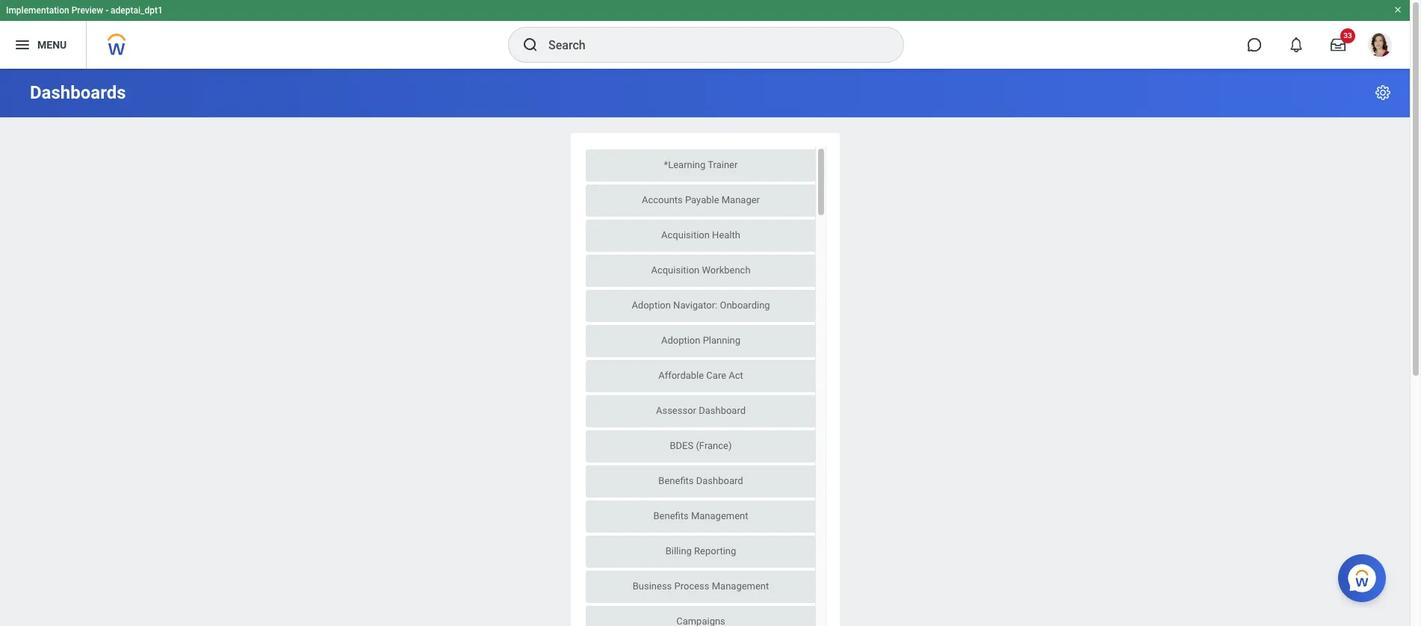 Task type: describe. For each thing, give the bounding box(es) containing it.
manager
[[722, 194, 760, 206]]

affordable
[[659, 370, 704, 381]]

benefits for benefits dashboard
[[659, 475, 694, 487]]

billing reporting link
[[586, 536, 817, 568]]

care
[[707, 370, 727, 381]]

0 vertical spatial management
[[691, 511, 749, 522]]

menu button
[[0, 21, 86, 69]]

act
[[729, 370, 744, 381]]

assessor dashboard
[[656, 405, 746, 416]]

close environment banner image
[[1394, 5, 1403, 14]]

workbench
[[702, 265, 751, 276]]

acquisition health link
[[586, 220, 817, 252]]

implementation
[[6, 5, 69, 16]]

search image
[[522, 36, 540, 54]]

1 vertical spatial management
[[712, 581, 769, 592]]

accounts payable manager link
[[586, 185, 817, 217]]

process
[[675, 581, 710, 592]]

notifications large image
[[1289, 37, 1304, 52]]

accounts payable manager
[[642, 194, 760, 206]]

justify image
[[13, 36, 31, 54]]

billing reporting
[[666, 546, 737, 557]]

business process management link
[[586, 571, 817, 603]]

menu
[[37, 39, 67, 51]]

adoption for adoption navigator: onboarding
[[632, 300, 671, 311]]

acquisition workbench
[[651, 265, 751, 276]]

benefits management link
[[586, 501, 817, 533]]

*learning trainer link
[[586, 149, 817, 182]]

payable
[[685, 194, 720, 206]]

dashboard for assessor dashboard
[[699, 405, 746, 416]]

profile logan mcneil image
[[1369, 33, 1393, 60]]

bdes
[[670, 440, 694, 451]]

acquisition health
[[662, 229, 741, 241]]

dashboard for benefits dashboard
[[696, 475, 743, 487]]

menu banner
[[0, 0, 1411, 69]]

preview
[[72, 5, 103, 16]]

(france)
[[696, 440, 732, 451]]

assessor
[[656, 405, 697, 416]]

benefits for benefits management
[[654, 511, 689, 522]]

adoption for adoption planning
[[661, 335, 701, 346]]

business
[[633, 581, 672, 592]]

trainer
[[708, 159, 738, 170]]

affordable care act link
[[586, 360, 817, 392]]

*learning
[[664, 159, 706, 170]]



Task type: vqa. For each thing, say whether or not it's contained in the screenshot.
P-00004 Vice President, Human Resources - Logan McNeil element
no



Task type: locate. For each thing, give the bounding box(es) containing it.
Search Workday  search field
[[549, 28, 873, 61]]

adoption planning
[[661, 335, 741, 346]]

benefits down bdes
[[659, 475, 694, 487]]

accounts
[[642, 194, 683, 206]]

acquisition for acquisition workbench
[[651, 265, 700, 276]]

0 vertical spatial dashboard
[[699, 405, 746, 416]]

1 vertical spatial benefits
[[654, 511, 689, 522]]

dashboards
[[30, 82, 126, 103]]

benefits dashboard link
[[586, 466, 817, 498]]

billing
[[666, 546, 692, 557]]

reporting
[[694, 546, 737, 557]]

management down the 'reporting'
[[712, 581, 769, 592]]

acquisition workbench link
[[586, 255, 817, 287]]

1 vertical spatial dashboard
[[696, 475, 743, 487]]

adoption navigator: onboarding
[[632, 300, 770, 311]]

management
[[691, 511, 749, 522], [712, 581, 769, 592]]

acquisition
[[662, 229, 710, 241], [651, 265, 700, 276]]

navigator:
[[674, 300, 718, 311]]

1 vertical spatial acquisition
[[651, 265, 700, 276]]

acquisition down accounts payable manager link
[[662, 229, 710, 241]]

planning
[[703, 335, 741, 346]]

benefits management
[[654, 511, 749, 522]]

adoption left the navigator:
[[632, 300, 671, 311]]

bdes (france) link
[[586, 431, 817, 463]]

adoption
[[632, 300, 671, 311], [661, 335, 701, 346]]

*learning trainer
[[664, 159, 738, 170]]

-
[[106, 5, 108, 16]]

dashboard inside 'link'
[[696, 475, 743, 487]]

health
[[712, 229, 741, 241]]

benefits
[[659, 475, 694, 487], [654, 511, 689, 522]]

dashboards main content
[[0, 69, 1411, 626]]

33
[[1344, 31, 1353, 40]]

bdes (france)
[[670, 440, 732, 451]]

adoption up affordable
[[661, 335, 701, 346]]

dashboard
[[699, 405, 746, 416], [696, 475, 743, 487]]

adeptai_dpt1
[[111, 5, 163, 16]]

affordable care act
[[659, 370, 744, 381]]

benefits up billing
[[654, 511, 689, 522]]

dashboard down (france)
[[696, 475, 743, 487]]

benefits inside 'link'
[[659, 475, 694, 487]]

onboarding
[[720, 300, 770, 311]]

adoption navigator: onboarding link
[[586, 290, 817, 322]]

benefits dashboard
[[659, 475, 743, 487]]

adoption planning link
[[586, 325, 817, 357]]

assessor dashboard link
[[586, 395, 817, 428]]

1 vertical spatial adoption
[[661, 335, 701, 346]]

33 button
[[1322, 28, 1356, 61]]

inbox large image
[[1331, 37, 1346, 52]]

implementation preview -   adeptai_dpt1
[[6, 5, 163, 16]]

0 vertical spatial benefits
[[659, 475, 694, 487]]

configure image
[[1375, 84, 1393, 102]]

management up the 'reporting'
[[691, 511, 749, 522]]

dashboard down care
[[699, 405, 746, 416]]

0 vertical spatial adoption
[[632, 300, 671, 311]]

acquisition up the navigator:
[[651, 265, 700, 276]]

0 vertical spatial acquisition
[[662, 229, 710, 241]]

business process management
[[633, 581, 769, 592]]

acquisition for acquisition health
[[662, 229, 710, 241]]



